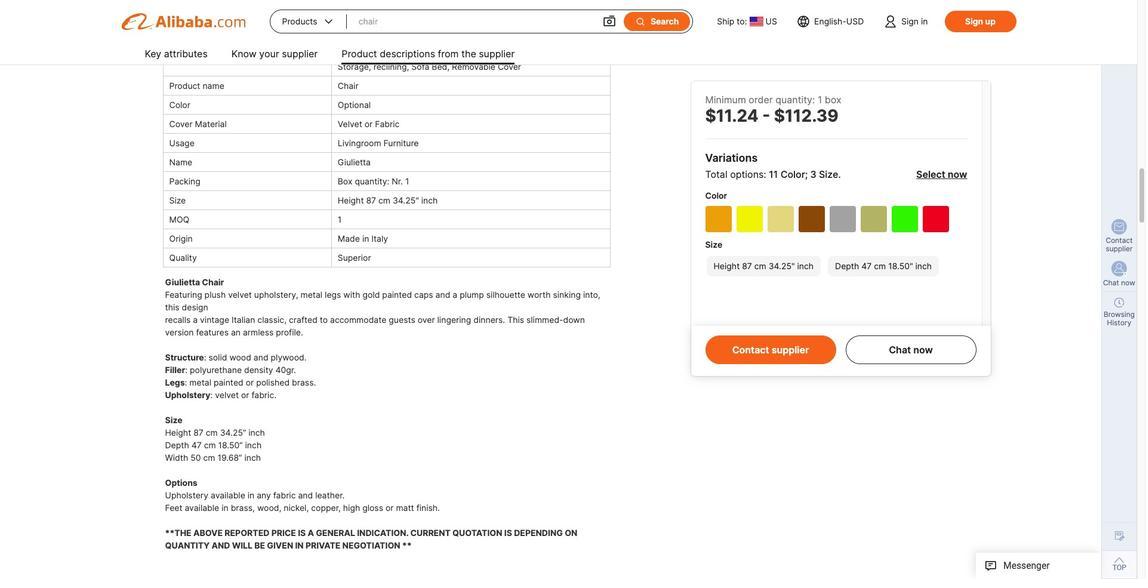 Task type: vqa. For each thing, say whether or not it's contained in the screenshot.
Colour
no



Task type: describe. For each thing, give the bounding box(es) containing it.
in left any
[[248, 490, 255, 501]]

1 horizontal spatial height 87 cm 34.25" inch
[[714, 261, 814, 271]]

to:
[[737, 16, 748, 26]]

velvet or fabric
[[338, 119, 400, 129]]

up
[[986, 16, 996, 26]]

box
[[825, 94, 842, 106]]

: down polyurethane
[[211, 390, 213, 400]]

will
[[232, 541, 253, 551]]

livingroom
[[338, 138, 381, 148]]

50
[[191, 453, 201, 463]]

1 horizontal spatial 34.25"
[[769, 261, 795, 271]]

0 vertical spatial color
[[169, 100, 191, 110]]

;
[[806, 168, 808, 180]]

brand name
[[169, 11, 218, 21]]

1 vertical spatial made
[[338, 234, 360, 244]]

feature
[[169, 49, 199, 59]]

worth
[[528, 290, 551, 300]]

into,
[[584, 290, 601, 300]]

.
[[839, 168, 842, 180]]

modular,
[[555, 49, 589, 59]]

private
[[306, 541, 341, 551]]

0 vertical spatial made
[[358, 11, 380, 21]]

structure
[[165, 352, 204, 363]]

depth inside "size height 87 cm 34.25" inch depth 47 cm 18.50" inch width 50 cm 19.68" inch"
[[165, 440, 189, 450]]

matt
[[396, 503, 414, 513]]

crafted
[[289, 315, 318, 325]]

size up the moq
[[169, 195, 186, 206]]

ship to:
[[718, 16, 748, 26]]

supplier inside contact supplier
[[1107, 244, 1133, 253]]

options:
[[731, 168, 767, 180]]

to
[[320, 315, 328, 325]]

0 vertical spatial giulietta
[[338, 30, 371, 40]]

47 inside "size height 87 cm 34.25" inch depth 47 cm 18.50" inch width 50 cm 19.68" inch"
[[192, 440, 202, 450]]

size right 3
[[820, 168, 839, 180]]

$11.24
[[706, 106, 759, 126]]

1 horizontal spatial height
[[338, 195, 364, 206]]

browsing history
[[1104, 310, 1136, 327]]

1 vertical spatial name
[[169, 157, 193, 167]]

density
[[244, 365, 273, 375]]

height inside "size height 87 cm 34.25" inch depth 47 cm 18.50" inch width 50 cm 19.68" inch"
[[165, 428, 191, 438]]

0 horizontal spatial cover
[[169, 119, 193, 129]]

the
[[462, 48, 477, 60]]

caps
[[415, 290, 433, 300]]

minimum
[[706, 94, 747, 106]]

0 vertical spatial height 87 cm 34.25" inch
[[338, 195, 438, 206]]

classic,
[[258, 315, 287, 325]]

1 horizontal spatial chair
[[338, 81, 359, 91]]

descriptions
[[380, 48, 436, 60]]

dinners.
[[474, 315, 505, 325]]

sinking
[[553, 290, 581, 300]]

1 horizontal spatial italy
[[392, 11, 409, 21]]

sign for sign in
[[902, 16, 919, 26]]

product for product name
[[169, 81, 200, 91]]

contact inside button
[[733, 344, 770, 356]]

now inside "button"
[[914, 344, 934, 356]]

storage,
[[338, 62, 371, 72]]

lingering
[[438, 315, 472, 325]]

2 horizontal spatial 87
[[743, 261, 753, 271]]

contact supplier inside button
[[733, 344, 810, 356]]

-
[[763, 106, 771, 126]]

**
[[403, 541, 412, 551]]

34.25"
[[220, 428, 246, 438]]

11
[[770, 168, 779, 180]]

legs
[[165, 378, 185, 388]]

0 horizontal spatial sofa
[[338, 11, 356, 21]]

size up height 87 cm 34.25" inch link
[[706, 240, 723, 250]]

1 vertical spatial height
[[714, 261, 740, 271]]

convertible,
[[456, 49, 504, 59]]

quotation
[[453, 528, 503, 538]]

painted inside giulietta chair featuring plush velvet upholstery, metal legs with gold painted caps and a plump silhouette worth sinking into, this design recalls a vintage italian classic, crafted to accommodate guests over lingering dinners. this slimmed-down version features an armless profile.
[[383, 290, 412, 300]]


[[603, 14, 617, 29]]

upholstery inside structure : solid wood and plywood. filler : polyurethane density 40gr. legs : metal painted or polished brass. upholstery : velvet or fabric.
[[165, 390, 211, 400]]

19.68"
[[218, 453, 242, 463]]

know
[[232, 48, 257, 60]]

box
[[338, 176, 353, 186]]

1 for minimum order quantity: 1 box $11.24 - $112.39
[[818, 94, 823, 106]]

0 vertical spatial a
[[453, 290, 458, 300]]

sign in
[[902, 16, 929, 26]]

vintage
[[200, 315, 229, 325]]

in up superior
[[363, 234, 369, 244]]

: left solid
[[204, 352, 206, 363]]

47 inside depth 47 cm 18.50" inch link
[[862, 261, 872, 271]]

giulietta inside giulietta chair featuring plush velvet upholstery, metal legs with gold painted caps and a plump silhouette worth sinking into, this design recalls a vintage italian classic, crafted to accommodate guests over lingering dinners. this slimmed-down version features an armless profile.
[[165, 277, 200, 287]]

0 vertical spatial 87
[[366, 195, 376, 206]]

: down "structure"
[[185, 365, 188, 375]]

wood
[[230, 352, 251, 363]]

brass.
[[292, 378, 316, 388]]

wood,
[[257, 503, 282, 513]]

high
[[343, 503, 360, 513]]

2 vertical spatial color
[[706, 191, 728, 201]]

0 vertical spatial available
[[211, 490, 245, 501]]

livingroom furniture
[[338, 138, 419, 148]]

quantity: inside minimum order quantity: 1 box $11.24 - $112.39
[[776, 94, 816, 106]]

size inside "size height 87 cm 34.25" inch depth 47 cm 18.50" inch width 50 cm 19.68" inch"
[[165, 415, 183, 425]]

structure : solid wood and plywood. filler : polyurethane density 40gr. legs : metal painted or polished brass. upholstery : velvet or fabric.
[[165, 352, 316, 400]]

cover inside adjustable (height), foldable, convertible, extendable, modular, storage, reclining, sofa  bed, removable cover
[[498, 62, 522, 72]]

1 horizontal spatial contact supplier
[[1107, 236, 1134, 253]]

options
[[165, 478, 198, 488]]

select
[[917, 168, 946, 180]]

$112.39
[[775, 106, 839, 126]]

0 vertical spatial name
[[195, 11, 218, 21]]

quality
[[169, 253, 197, 263]]

total options: 11 color ; 3 size .
[[706, 168, 842, 180]]

and inside options upholstery available in any fabric and leather. feet available in brass, wood, nickel, copper, high gloss or matt finish.
[[298, 490, 313, 501]]

and inside structure : solid wood and plywood. filler : polyurethane density 40gr. legs : metal painted or polished brass. upholstery : velvet or fabric.
[[254, 352, 269, 363]]

order
[[749, 94, 773, 106]]

fabric.
[[252, 390, 277, 400]]

0 horizontal spatial 34.25"
[[393, 195, 419, 206]]

or inside options upholstery available in any fabric and leather. feet available in brass, wood, nickel, copper, high gloss or matt finish.
[[386, 503, 394, 513]]

18.50"
[[218, 440, 243, 450]]

depth 47 cm 18.50" inch
[[836, 261, 933, 271]]

reclining,
[[374, 62, 409, 72]]

plump
[[460, 290, 484, 300]]

attributes
[[164, 48, 208, 60]]

know your supplier link
[[232, 43, 318, 67]]

or down density
[[246, 378, 254, 388]]

english-
[[815, 16, 847, 26]]

usd
[[847, 16, 865, 26]]

cover material
[[169, 119, 227, 129]]

**the
[[165, 528, 192, 538]]

finish.
[[417, 503, 440, 513]]

velvet
[[338, 119, 362, 129]]

0 vertical spatial chat
[[1104, 278, 1120, 287]]

in left the sign up
[[922, 16, 929, 26]]

1 vertical spatial available
[[185, 503, 219, 513]]

key
[[145, 48, 161, 60]]

0 vertical spatial chat now
[[1104, 278, 1136, 287]]

bed,
[[432, 62, 450, 72]]

this
[[508, 315, 525, 325]]

fabric
[[375, 119, 400, 129]]

0 vertical spatial now
[[949, 168, 968, 180]]

and inside giulietta chair featuring plush velvet upholstery, metal legs with gold painted caps and a plump silhouette worth sinking into, this design recalls a vintage italian classic, crafted to accommodate guests over lingering dinners. this slimmed-down version features an armless profile.
[[436, 290, 451, 300]]



Task type: locate. For each thing, give the bounding box(es) containing it.
and up nickel,
[[298, 490, 313, 501]]

0 vertical spatial contact supplier
[[1107, 236, 1134, 253]]

and right caps
[[436, 290, 451, 300]]

in up (height),
[[383, 11, 390, 21]]

giulietta down livingroom
[[338, 157, 371, 167]]

quantity:
[[776, 94, 816, 106], [355, 176, 390, 186]]

0 horizontal spatial color
[[169, 100, 191, 110]]

2 vertical spatial height
[[165, 428, 191, 438]]

0 horizontal spatial product
[[169, 81, 200, 91]]

leather.
[[315, 490, 345, 501]]

0 horizontal spatial italy
[[372, 234, 388, 244]]

2 vertical spatial now
[[914, 344, 934, 356]]

sign left up
[[966, 16, 984, 26]]

1 horizontal spatial is
[[505, 528, 512, 538]]

depending
[[514, 528, 563, 538]]

1 horizontal spatial contact
[[1107, 236, 1134, 245]]

0 horizontal spatial height
[[165, 428, 191, 438]]

negotiation
[[343, 541, 401, 551]]

italy up (height),
[[392, 11, 409, 21]]

chat now inside "button"
[[890, 344, 934, 356]]

1 horizontal spatial chat
[[1104, 278, 1120, 287]]

sofa down 'product descriptions from the supplier'
[[412, 62, 430, 72]]

quantity
[[165, 541, 210, 551]]

browsing
[[1104, 310, 1136, 319]]

painted down polyurethane
[[214, 378, 244, 388]]

sofa inside adjustable (height), foldable, convertible, extendable, modular, storage, reclining, sofa  bed, removable cover
[[412, 62, 430, 72]]

1 horizontal spatial sofa
[[412, 62, 430, 72]]

usage
[[169, 138, 195, 148]]

painted inside structure : solid wood and plywood. filler : polyurethane density 40gr. legs : metal painted or polished brass. upholstery : velvet or fabric.
[[214, 378, 244, 388]]

or right velvet on the left
[[365, 119, 373, 129]]

1 vertical spatial contact supplier
[[733, 344, 810, 356]]

2 horizontal spatial now
[[1122, 278, 1136, 287]]

height 87 cm 34.25" inch link
[[706, 255, 823, 278]]

width
[[165, 453, 188, 463]]

0 horizontal spatial a
[[193, 315, 198, 325]]

product
[[342, 48, 377, 60], [169, 81, 200, 91]]

sofa made in italy
[[338, 11, 409, 21]]

sign for sign up
[[966, 16, 984, 26]]

chair up optional
[[338, 81, 359, 91]]

and
[[436, 290, 451, 300], [254, 352, 269, 363], [298, 490, 313, 501]]

0 vertical spatial cover
[[498, 62, 522, 72]]

adjustable (height), foldable, convertible, extendable, modular, storage, reclining, sofa  bed, removable cover
[[338, 49, 589, 72]]

product descriptions from the supplier link
[[342, 43, 515, 67]]

1 horizontal spatial color
[[706, 191, 728, 201]]

0 horizontal spatial chat
[[890, 344, 912, 356]]

1 vertical spatial quantity:
[[355, 176, 390, 186]]

metal inside giulietta chair featuring plush velvet upholstery, metal legs with gold painted caps and a plump silhouette worth sinking into, this design recalls a vintage italian classic, crafted to accommodate guests over lingering dinners. this slimmed-down version features an armless profile.
[[301, 290, 323, 300]]

armless
[[243, 327, 274, 338]]

0 vertical spatial 34.25"
[[393, 195, 419, 206]]

copper,
[[311, 503, 341, 513]]

1 horizontal spatial 87
[[366, 195, 376, 206]]

color
[[169, 100, 191, 110], [781, 168, 806, 180], [706, 191, 728, 201]]

size down legs
[[165, 415, 183, 425]]

giulietta up adjustable at the top
[[338, 30, 371, 40]]

optional
[[338, 100, 371, 110]]

sofa
[[338, 11, 356, 21], [412, 62, 430, 72]]

quantity: right -
[[776, 94, 816, 106]]

0 horizontal spatial quantity:
[[355, 176, 390, 186]]

legs
[[325, 290, 341, 300]]

products 
[[282, 16, 335, 27]]

brand
[[169, 11, 193, 21]]

1 horizontal spatial metal
[[301, 290, 323, 300]]

color down product name at the left
[[169, 100, 191, 110]]

1 horizontal spatial name
[[195, 11, 218, 21]]

in
[[383, 11, 390, 21], [922, 16, 929, 26], [363, 234, 369, 244], [248, 490, 255, 501], [222, 503, 229, 513]]

or left fabric.
[[241, 390, 249, 400]]

0 horizontal spatial 47
[[192, 440, 202, 450]]

0 vertical spatial depth
[[836, 261, 860, 271]]

1 vertical spatial sofa
[[412, 62, 430, 72]]

1 is from the left
[[298, 528, 306, 538]]

furniture
[[384, 138, 419, 148]]

0 vertical spatial 1
[[818, 94, 823, 106]]

1 horizontal spatial 47
[[862, 261, 872, 271]]

2 vertical spatial and
[[298, 490, 313, 501]]

0 horizontal spatial metal
[[190, 378, 211, 388]]

is left depending on the left of page
[[505, 528, 512, 538]]

is left a at the bottom of page
[[298, 528, 306, 538]]

quantity: left nr.
[[355, 176, 390, 186]]

1 horizontal spatial and
[[298, 490, 313, 501]]

over
[[418, 315, 435, 325]]

product for product descriptions from the supplier
[[342, 48, 377, 60]]

depth up width
[[165, 440, 189, 450]]

0 horizontal spatial contact supplier
[[733, 344, 810, 356]]

cover up "usage"
[[169, 119, 193, 129]]

and up density
[[254, 352, 269, 363]]

sofa right 
[[338, 11, 356, 21]]

0 horizontal spatial sign
[[902, 16, 919, 26]]

34.25"
[[393, 195, 419, 206], [769, 261, 795, 271]]

made
[[358, 11, 380, 21], [338, 234, 360, 244]]

1 vertical spatial color
[[781, 168, 806, 180]]

0 vertical spatial quantity:
[[776, 94, 816, 106]]

indication.
[[357, 528, 409, 538]]

product name
[[169, 81, 224, 91]]

chair up plush
[[202, 277, 224, 287]]

1 for box quantity: nr. 1
[[406, 176, 409, 186]]

0 vertical spatial chair
[[338, 81, 359, 91]]

given
[[267, 541, 293, 551]]

from
[[438, 48, 459, 60]]

foldable,
[[418, 49, 454, 59]]

upholstery inside options upholstery available in any fabric and leather. feet available in brass, wood, nickel, copper, high gloss or matt finish.
[[165, 490, 209, 501]]

a left plump
[[453, 290, 458, 300]]

0 vertical spatial height
[[338, 195, 364, 206]]

available up above
[[185, 503, 219, 513]]

0 horizontal spatial chat now
[[890, 344, 934, 356]]

version
[[165, 327, 194, 338]]

depth left 18.50"
[[836, 261, 860, 271]]

2 sign from the left
[[966, 16, 984, 26]]

1 horizontal spatial sign
[[966, 16, 984, 26]]

:
[[204, 352, 206, 363], [185, 365, 188, 375], [185, 378, 187, 388], [211, 390, 213, 400]]

products
[[282, 16, 318, 26]]

upholstery down the options
[[165, 490, 209, 501]]

inch
[[422, 195, 438, 206], [798, 261, 814, 271], [916, 261, 933, 271], [249, 428, 265, 438], [245, 440, 262, 450], [245, 453, 261, 463]]

minimum order quantity: 1 box $11.24 - $112.39
[[706, 94, 842, 126]]

2 vertical spatial 87
[[194, 428, 204, 438]]

made up adjustable at the top
[[358, 11, 380, 21]]

velvet right plush
[[228, 290, 252, 300]]

chat now
[[1104, 278, 1136, 287], [890, 344, 934, 356]]

87 inside "size height 87 cm 34.25" inch depth 47 cm 18.50" inch width 50 cm 19.68" inch"
[[194, 428, 204, 438]]

40gr.
[[276, 365, 296, 375]]

18.50"
[[889, 261, 914, 271]]

1 vertical spatial height 87 cm 34.25" inch
[[714, 261, 814, 271]]

3
[[811, 168, 817, 180]]

current
[[411, 528, 451, 538]]

plywood.
[[271, 352, 307, 363]]

metal left legs
[[301, 290, 323, 300]]

47 left 18.50"
[[862, 261, 872, 271]]

chair text field
[[359, 11, 591, 32]]

1 vertical spatial painted
[[214, 378, 244, 388]]

0 horizontal spatial contact
[[733, 344, 770, 356]]

0 horizontal spatial now
[[914, 344, 934, 356]]

2 horizontal spatial height
[[714, 261, 740, 271]]

1 horizontal spatial a
[[453, 290, 458, 300]]

2 upholstery from the top
[[165, 490, 209, 501]]

name right the brand at the left top
[[195, 11, 218, 21]]

cover
[[498, 62, 522, 72], [169, 119, 193, 129]]

0 vertical spatial metal
[[301, 290, 323, 300]]

1 vertical spatial chat
[[890, 344, 912, 356]]

metal down polyurethane
[[190, 378, 211, 388]]

2 horizontal spatial and
[[436, 290, 451, 300]]

giulietta up featuring
[[165, 277, 200, 287]]

upholstery
[[165, 390, 211, 400], [165, 490, 209, 501]]

1 horizontal spatial quantity:
[[776, 94, 816, 106]]

metal inside structure : solid wood and plywood. filler : polyurethane density 40gr. legs : metal painted or polished brass. upholstery : velvet or fabric.
[[190, 378, 211, 388]]

0 vertical spatial italy
[[392, 11, 409, 21]]

0 horizontal spatial 87
[[194, 428, 204, 438]]

color right 11
[[781, 168, 806, 180]]

key attributes link
[[145, 43, 208, 67]]

1 vertical spatial italy
[[372, 234, 388, 244]]

reported
[[225, 528, 270, 538]]

this
[[165, 302, 180, 312]]

1 left "box"
[[818, 94, 823, 106]]

product up storage,
[[342, 48, 377, 60]]

0 vertical spatial and
[[436, 290, 451, 300]]

2 vertical spatial giulietta
[[165, 277, 200, 287]]

color down total
[[706, 191, 728, 201]]

1 up made in italy
[[338, 214, 342, 225]]

available up brass,
[[211, 490, 245, 501]]

cm
[[379, 195, 391, 206], [755, 261, 767, 271], [875, 261, 887, 271], [206, 428, 218, 438], [204, 440, 216, 450], [203, 453, 215, 463]]

(height),
[[382, 49, 415, 59]]

**the above reported price is a general indication. current quotation is depending on quantity and will be given in private negotiation **
[[165, 528, 580, 551]]

velvet inside giulietta chair featuring plush velvet upholstery, metal legs with gold painted caps and a plump silhouette worth sinking into, this design recalls a vintage italian classic, crafted to accommodate guests over lingering dinners. this slimmed-down version features an armless profile.
[[228, 290, 252, 300]]

us
[[766, 16, 778, 26]]

key attributes
[[145, 48, 208, 60]]

2 is from the left
[[505, 528, 512, 538]]

1 vertical spatial contact
[[733, 344, 770, 356]]

sign right usd
[[902, 16, 919, 26]]

contact supplier
[[1107, 236, 1134, 253], [733, 344, 810, 356]]

1 right nr.
[[406, 176, 409, 186]]

upholstery down legs
[[165, 390, 211, 400]]

name down "usage"
[[169, 157, 193, 167]]

polyurethane
[[190, 365, 242, 375]]

recalls
[[165, 315, 191, 325]]

1 vertical spatial velvet
[[215, 390, 239, 400]]

2 vertical spatial 1
[[338, 214, 342, 225]]

0 horizontal spatial depth
[[165, 440, 189, 450]]

1 vertical spatial 47
[[192, 440, 202, 450]]

search
[[651, 16, 679, 26]]

1 vertical spatial 1
[[406, 176, 409, 186]]

slimmed-
[[527, 315, 564, 325]]

depth 47 cm 18.50" inch link
[[827, 255, 941, 278]]

1 inside minimum order quantity: 1 box $11.24 - $112.39
[[818, 94, 823, 106]]

0 vertical spatial upholstery
[[165, 390, 211, 400]]

brass,
[[231, 503, 255, 513]]

origin
[[169, 234, 193, 244]]

1 vertical spatial giulietta
[[338, 157, 371, 167]]

1 vertical spatial chair
[[202, 277, 224, 287]]

1 horizontal spatial painted
[[383, 290, 412, 300]]

47 up 50
[[192, 440, 202, 450]]

filler
[[165, 365, 185, 375]]

1 horizontal spatial 1
[[406, 176, 409, 186]]

gloss
[[363, 503, 384, 513]]

1 vertical spatial now
[[1122, 278, 1136, 287]]

1 vertical spatial and
[[254, 352, 269, 363]]

chair inside giulietta chair featuring plush velvet upholstery, metal legs with gold painted caps and a plump silhouette worth sinking into, this design recalls a vintage italian classic, crafted to accommodate guests over lingering dinners. this slimmed-down version features an armless profile.
[[202, 277, 224, 287]]

guests
[[389, 315, 416, 325]]

polished
[[256, 378, 290, 388]]

1 vertical spatial depth
[[165, 440, 189, 450]]

0 vertical spatial velvet
[[228, 290, 252, 300]]

be
[[255, 541, 265, 551]]

know your supplier
[[232, 48, 318, 60]]

0 vertical spatial 47
[[862, 261, 872, 271]]

price
[[272, 528, 296, 538]]

0 horizontal spatial 1
[[338, 214, 342, 225]]

painted up guests
[[383, 290, 412, 300]]

1 horizontal spatial product
[[342, 48, 377, 60]]

history
[[1108, 318, 1132, 327]]

velvet inside structure : solid wood and plywood. filler : polyurethane density 40gr. legs : metal painted or polished brass. upholstery : velvet or fabric.
[[215, 390, 239, 400]]

feet
[[165, 503, 183, 513]]

supplier inside button
[[772, 344, 810, 356]]

47
[[862, 261, 872, 271], [192, 440, 202, 450]]

in left brass,
[[222, 503, 229, 513]]

or left matt
[[386, 503, 394, 513]]

on
[[565, 528, 578, 538]]

2 horizontal spatial 1
[[818, 94, 823, 106]]

product left name
[[169, 81, 200, 91]]

1 upholstery from the top
[[165, 390, 211, 400]]

0 vertical spatial sofa
[[338, 11, 356, 21]]

1
[[818, 94, 823, 106], [406, 176, 409, 186], [338, 214, 342, 225]]

1 vertical spatial 34.25"
[[769, 261, 795, 271]]

: down the filler
[[185, 378, 187, 388]]

packing
[[169, 176, 201, 186]]

0 horizontal spatial name
[[169, 157, 193, 167]]

2 horizontal spatial color
[[781, 168, 806, 180]]

supplier
[[282, 48, 318, 60], [479, 48, 515, 60], [1107, 244, 1133, 253], [772, 344, 810, 356]]

0 horizontal spatial chair
[[202, 277, 224, 287]]

0 vertical spatial contact
[[1107, 236, 1134, 245]]

italy up gold
[[372, 234, 388, 244]]

1 sign from the left
[[902, 16, 919, 26]]

0 vertical spatial painted
[[383, 290, 412, 300]]

a down design on the left bottom of page
[[193, 315, 198, 325]]

0 horizontal spatial is
[[298, 528, 306, 538]]

chat inside "button"
[[890, 344, 912, 356]]

options upholstery available in any fabric and leather. feet available in brass, wood, nickel, copper, high gloss or matt finish.
[[165, 478, 440, 513]]

velvet down polyurethane
[[215, 390, 239, 400]]

sign
[[902, 16, 919, 26], [966, 16, 984, 26]]

cover down extendable,
[[498, 62, 522, 72]]

1 vertical spatial cover
[[169, 119, 193, 129]]

made up superior
[[338, 234, 360, 244]]



